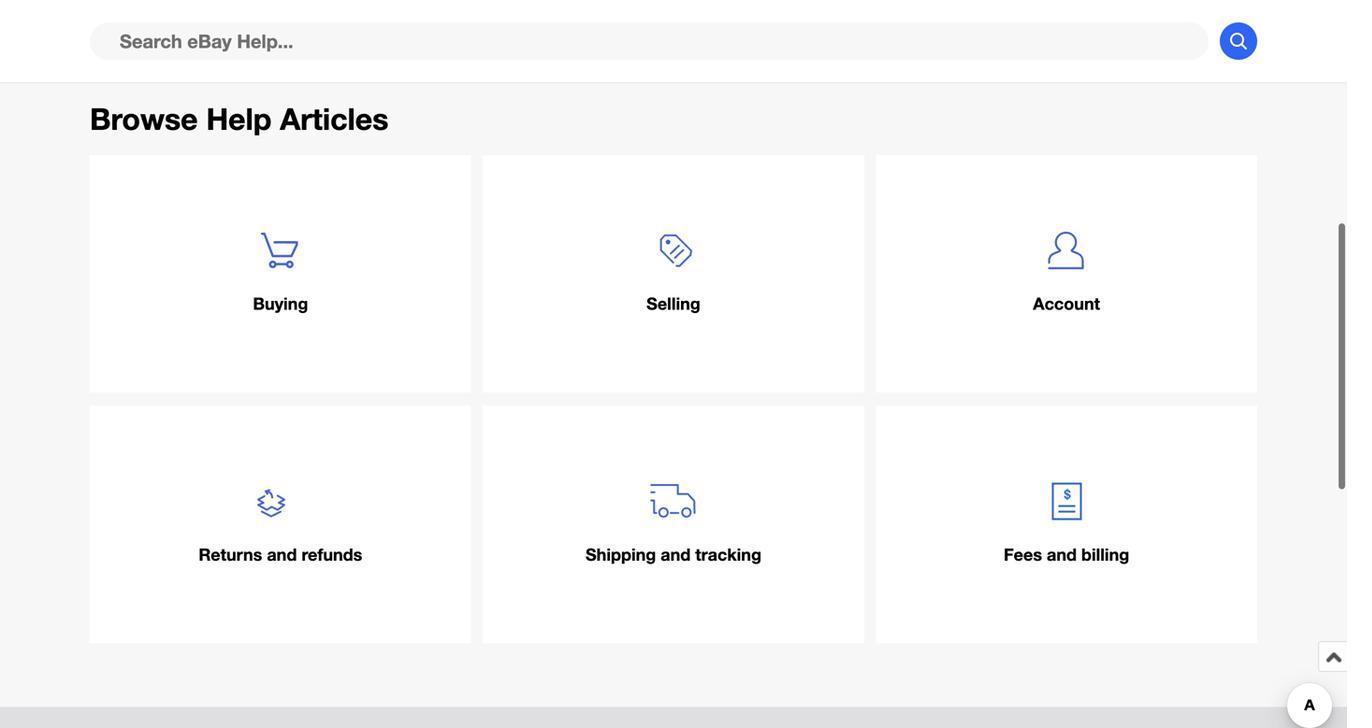 Task type: describe. For each thing, give the bounding box(es) containing it.
refunds
[[302, 545, 362, 565]]

shipping and tracking link
[[483, 406, 864, 644]]

account
[[1033, 294, 1100, 314]]

and for fees
[[1047, 545, 1077, 565]]

buying link
[[90, 155, 471, 393]]

browse
[[90, 101, 198, 137]]

selling link
[[483, 155, 864, 393]]

and for shipping
[[661, 545, 691, 565]]

selling
[[647, 294, 701, 314]]

fees
[[1004, 545, 1042, 565]]

help
[[206, 101, 272, 137]]

fees and billing link
[[876, 406, 1257, 644]]

fees and billing
[[1004, 545, 1130, 565]]

and for returns
[[267, 545, 297, 565]]



Task type: locate. For each thing, give the bounding box(es) containing it.
tracking
[[695, 545, 762, 565]]

2 horizontal spatial and
[[1047, 545, 1077, 565]]

returns
[[199, 545, 262, 565]]

shipping
[[586, 545, 656, 565]]

returns and refunds link
[[90, 406, 471, 644]]

0 horizontal spatial and
[[267, 545, 297, 565]]

billing
[[1082, 545, 1130, 565]]

and
[[267, 545, 297, 565], [661, 545, 691, 565], [1047, 545, 1077, 565]]

shipping and tracking
[[586, 545, 762, 565]]

1 horizontal spatial and
[[661, 545, 691, 565]]

account link
[[876, 155, 1257, 393]]

browse help articles
[[90, 101, 389, 137]]

and left the tracking
[[661, 545, 691, 565]]

articles
[[280, 101, 389, 137]]

returns and refunds
[[199, 545, 362, 565]]

1 and from the left
[[267, 545, 297, 565]]

Search eBay Help... text field
[[90, 22, 1209, 60]]

3 and from the left
[[1047, 545, 1077, 565]]

2 and from the left
[[661, 545, 691, 565]]

buying
[[253, 294, 308, 314]]

and right fees
[[1047, 545, 1077, 565]]

and left refunds
[[267, 545, 297, 565]]



Task type: vqa. For each thing, say whether or not it's contained in the screenshot.
BROWSE
yes



